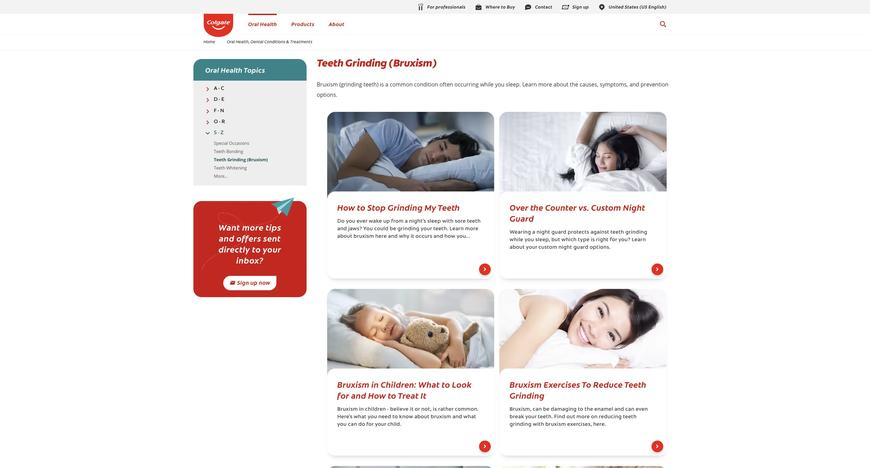 Task type: vqa. For each thing, say whether or not it's contained in the screenshot.
the Location icon
yes



Task type: locate. For each thing, give the bounding box(es) containing it.
learn down sore
[[450, 226, 464, 232]]

1 horizontal spatial (bruxism)
[[389, 56, 437, 70]]

how up children
[[368, 390, 386, 401]]

custom
[[539, 245, 558, 250]]

rather
[[438, 407, 454, 412]]

teeth
[[317, 56, 344, 70], [214, 148, 225, 155], [214, 157, 226, 163], [214, 165, 225, 171], [438, 201, 460, 213], [625, 379, 647, 390]]

1 vertical spatial for
[[338, 390, 349, 401]]

night down which
[[559, 245, 572, 250]]

1 vertical spatial it
[[410, 407, 414, 412]]

1 horizontal spatial a
[[405, 219, 408, 224]]

- left r
[[219, 119, 221, 124]]

2 horizontal spatial is
[[591, 237, 595, 243]]

options.
[[317, 91, 338, 98], [590, 245, 611, 250]]

your down need
[[375, 422, 387, 427]]

bruxism up bruxism,
[[510, 379, 542, 390]]

custom
[[592, 201, 622, 213]]

is right teeth)
[[380, 81, 384, 88]]

0 vertical spatial bruxism
[[354, 234, 374, 239]]

d
[[214, 97, 218, 102]]

- for a
[[218, 86, 220, 91]]

conditions
[[265, 39, 285, 44]]

2 vertical spatial learn
[[632, 237, 646, 243]]

0 vertical spatial health
[[260, 20, 277, 27]]

can left the even
[[626, 407, 635, 412]]

1 vertical spatial how
[[368, 390, 386, 401]]

here's
[[338, 415, 353, 420]]

learn right the you?
[[632, 237, 646, 243]]

1 vertical spatial oral
[[227, 39, 235, 44]]

you inside do you ever wake up from a night's sleep with sore teeth and jaws? you could be grinding your teeth. learn more about bruxism here and why it occurs and how you...
[[346, 219, 356, 224]]

0 horizontal spatial learn
[[450, 226, 464, 232]]

1 vertical spatial with
[[533, 422, 545, 427]]

&
[[286, 39, 289, 44]]

grinding up whitening on the top left of page
[[227, 157, 246, 163]]

teeth down special
[[214, 148, 225, 155]]

night
[[623, 201, 646, 213]]

be
[[390, 226, 396, 232], [543, 407, 550, 412]]

1 horizontal spatial is
[[433, 407, 437, 412]]

1 vertical spatial bruxism
[[431, 415, 452, 420]]

can
[[533, 407, 542, 412], [626, 407, 635, 412], [348, 422, 357, 427]]

treatments
[[290, 39, 313, 44]]

products
[[292, 20, 315, 27]]

teeth up the you?
[[611, 230, 625, 235]]

- up need
[[387, 407, 389, 412]]

2 horizontal spatial a
[[533, 230, 536, 235]]

1 horizontal spatial grinding
[[510, 422, 532, 427]]

for up here's
[[338, 390, 349, 401]]

about left causes,
[[554, 81, 569, 88]]

can inside bruxism in children - believe it or not, is rather common. here's what you need to know about bruxism and what you can do for your child.
[[348, 422, 357, 427]]

2 horizontal spatial bruxism
[[546, 422, 566, 427]]

your inside bruxism, can be damaging to the enamel and can even break your teeth. find out more on reducing teeth grinding with bruxism exercises, here.
[[526, 415, 537, 420]]

oral health topics button
[[193, 59, 307, 81]]

and down the do
[[338, 226, 347, 232]]

0 horizontal spatial the
[[531, 201, 544, 213]]

bruxism inside bruxism in children - believe it or not, is rather common. here's what you need to know about bruxism and what you can do for your child.
[[431, 415, 452, 420]]

0 vertical spatial while
[[480, 81, 494, 88]]

wearing a night guard protects against teeth grinding while you sleep, but which type is right for you? learn about your custom night guard options.
[[510, 230, 648, 250]]

1 horizontal spatial while
[[510, 237, 524, 243]]

teeth down the even
[[623, 415, 637, 420]]

about inside bruxism (grinding teeth) is a common condition often occurring while you sleep. learn more about the causes, symptoms, and prevention options.
[[554, 81, 569, 88]]

the
[[570, 81, 579, 88], [531, 201, 544, 213], [585, 407, 594, 412]]

common.
[[455, 407, 479, 412]]

you?
[[619, 237, 631, 243]]

teeth whitening link
[[214, 165, 247, 171]]

to left look
[[442, 379, 450, 390]]

is
[[380, 81, 384, 88], [591, 237, 595, 243], [433, 407, 437, 412]]

- inside 'popup button'
[[218, 108, 219, 113]]

oral for oral health topics
[[205, 65, 219, 74]]

it
[[421, 390, 427, 401]]

is right "type"
[[591, 237, 595, 243]]

grinding up why
[[398, 226, 420, 232]]

grinding inside bruxism, can be damaging to the enamel and can even break your teeth. find out more on reducing teeth grinding with bruxism exercises, here.
[[510, 422, 532, 427]]

counter
[[546, 201, 577, 213]]

1 vertical spatial teeth.
[[538, 415, 553, 420]]

child.
[[388, 422, 402, 427]]

bruxism
[[317, 81, 338, 88], [338, 379, 370, 390], [510, 379, 542, 390], [338, 407, 358, 412]]

the up on
[[585, 407, 594, 412]]

to inside bruxism in children - believe it or not, is rather common. here's what you need to know about bruxism and what you can do for your child.
[[393, 415, 398, 420]]

in inside bruxism in children - believe it or not, is rather common. here's what you need to know about bruxism and what you can do for your child.
[[359, 407, 364, 412]]

0 horizontal spatial options.
[[317, 91, 338, 98]]

0 vertical spatial be
[[390, 226, 396, 232]]

the left causes,
[[570, 81, 579, 88]]

more right the 'sleep.'
[[539, 81, 552, 88]]

how up the do
[[338, 201, 355, 213]]

be inside do you ever wake up from a night's sleep with sore teeth and jaws? you could be grinding your teeth. learn more about bruxism here and why it occurs and how you...
[[390, 226, 396, 232]]

condition
[[414, 81, 438, 88]]

0 horizontal spatial with
[[442, 219, 454, 224]]

with inside bruxism, can be damaging to the enamel and can even break your teeth. find out more on reducing teeth grinding with bruxism exercises, here.
[[533, 422, 545, 427]]

1 vertical spatial (bruxism)
[[247, 157, 268, 163]]

0 horizontal spatial night
[[537, 230, 550, 235]]

to inside bruxism, can be damaging to the enamel and can even break your teeth. find out more on reducing teeth grinding with bruxism exercises, here.
[[578, 407, 584, 412]]

guard down "type"
[[574, 245, 589, 250]]

0 horizontal spatial oral
[[205, 65, 219, 74]]

find
[[555, 415, 566, 420]]

your inside bruxism in children - believe it or not, is rather common. here's what you need to know about bruxism and what you can do for your child.
[[375, 422, 387, 427]]

while down wearing
[[510, 237, 524, 243]]

a right "from"
[[405, 219, 408, 224]]

a inside wearing a night guard protects against teeth grinding while you sleep, but which type is right for you? learn about your custom night guard options.
[[533, 230, 536, 235]]

health
[[260, 20, 277, 27], [221, 65, 243, 74]]

1 vertical spatial in
[[359, 407, 364, 412]]

a right wearing
[[533, 230, 536, 235]]

health for oral health
[[260, 20, 277, 27]]

bruxism (grinding teeth) is a common condition often occurring while you sleep. learn more about the causes, symptoms, and prevention options.
[[317, 81, 669, 98]]

2 horizontal spatial for
[[610, 237, 618, 243]]

teeth bonding link
[[214, 148, 243, 155]]

do
[[338, 219, 345, 224]]

2 vertical spatial for
[[367, 422, 374, 427]]

the inside bruxism, can be damaging to the enamel and can even break your teeth. find out more on reducing teeth grinding with bruxism exercises, here.
[[585, 407, 594, 412]]

what
[[354, 415, 367, 420], [464, 415, 476, 420]]

2 vertical spatial bruxism
[[546, 422, 566, 427]]

options. inside wearing a night guard protects against teeth grinding while you sleep, but which type is right for you? learn about your custom night guard options.
[[590, 245, 611, 250]]

up left the now
[[251, 279, 258, 286]]

0 horizontal spatial how
[[338, 201, 355, 213]]

be down "from"
[[390, 226, 396, 232]]

more up you...
[[465, 226, 479, 232]]

2 horizontal spatial oral
[[248, 20, 259, 27]]

bruxism inside bruxism in children: what to look for and how to treat it
[[338, 379, 370, 390]]

1 horizontal spatial options.
[[590, 245, 611, 250]]

bruxism up here's
[[338, 407, 358, 412]]

1 horizontal spatial teeth.
[[538, 415, 553, 420]]

- inside bruxism in children - believe it or not, is rather common. here's what you need to know about bruxism and what you can do for your child.
[[387, 407, 389, 412]]

- right a
[[218, 86, 220, 91]]

guard
[[510, 212, 534, 224]]

your down tips at the left of page
[[263, 243, 281, 255]]

your down bruxism,
[[526, 415, 537, 420]]

your up occurs at left
[[421, 226, 432, 232]]

1 horizontal spatial for
[[367, 422, 374, 427]]

0 horizontal spatial (bruxism)
[[247, 157, 268, 163]]

what up 'do'
[[354, 415, 367, 420]]

1 vertical spatial night
[[559, 245, 572, 250]]

is right not,
[[433, 407, 437, 412]]

0 vertical spatial night
[[537, 230, 550, 235]]

to up exercises,
[[578, 407, 584, 412]]

grinding up bruxism,
[[510, 390, 545, 401]]

0 horizontal spatial what
[[354, 415, 367, 420]]

you down wearing
[[525, 237, 534, 243]]

oral up dental
[[248, 20, 259, 27]]

1 horizontal spatial up
[[384, 219, 390, 224]]

1 horizontal spatial be
[[543, 407, 550, 412]]

0 horizontal spatial in
[[359, 407, 364, 412]]

bruxism down find
[[546, 422, 566, 427]]

0 vertical spatial in
[[372, 379, 379, 390]]

- left 'e'
[[219, 97, 220, 102]]

special
[[214, 140, 228, 146]]

1 horizontal spatial with
[[533, 422, 545, 427]]

sleep.
[[506, 81, 521, 88]]

sent
[[263, 232, 281, 244]]

sign up now
[[237, 279, 271, 286]]

a left the common
[[386, 81, 389, 88]]

0 vertical spatial it
[[411, 234, 415, 239]]

and left prevention
[[630, 81, 640, 88]]

your down sleep,
[[526, 245, 538, 250]]

0 vertical spatial learn
[[523, 81, 537, 88]]

oral health, dental conditions & treatments link
[[223, 39, 317, 44]]

0 vertical spatial up
[[384, 219, 390, 224]]

1 horizontal spatial guard
[[574, 245, 589, 250]]

bruxism inside bruxism in children - believe it or not, is rather common. here's what you need to know about bruxism and what you can do for your child.
[[338, 407, 358, 412]]

be left damaging
[[543, 407, 550, 412]]

can left 'do'
[[348, 422, 357, 427]]

the right over in the right of the page
[[531, 201, 544, 213]]

what down common.
[[464, 415, 476, 420]]

0 horizontal spatial while
[[480, 81, 494, 88]]

and up children
[[351, 390, 366, 401]]

night
[[537, 230, 550, 235], [559, 245, 572, 250]]

1 vertical spatial the
[[531, 201, 544, 213]]

teeth right sore
[[467, 219, 481, 224]]

is inside bruxism (grinding teeth) is a common condition often occurring while you sleep. learn more about the causes, symptoms, and prevention options.
[[380, 81, 384, 88]]

sleep
[[428, 219, 441, 224]]

night up sleep,
[[537, 230, 550, 235]]

bruxism inside bruxism, can be damaging to the enamel and can even break your teeth. find out more on reducing teeth grinding with bruxism exercises, here.
[[546, 422, 566, 427]]

2 horizontal spatial grinding
[[626, 230, 648, 235]]

occasions
[[229, 140, 249, 146]]

0 horizontal spatial health
[[221, 65, 243, 74]]

bruxism inside bruxism exercises to reduce teeth grinding
[[510, 379, 542, 390]]

bruxism left (grinding
[[317, 81, 338, 88]]

- inside 'dropdown button'
[[218, 130, 219, 136]]

is inside wearing a night guard protects against teeth grinding while you sleep, but which type is right for you? learn about your custom night guard options.
[[591, 237, 595, 243]]

you up jaws?
[[346, 219, 356, 224]]

about inside wearing a night guard protects against teeth grinding while you sleep, but which type is right for you? learn about your custom night guard options.
[[510, 245, 525, 250]]

grinding inside wearing a night guard protects against teeth grinding while you sleep, but which type is right for you? learn about your custom night guard options.
[[626, 230, 648, 235]]

1 vertical spatial while
[[510, 237, 524, 243]]

0 vertical spatial with
[[442, 219, 454, 224]]

while right occurring
[[480, 81, 494, 88]]

teeth.
[[434, 226, 449, 232], [538, 415, 553, 420]]

1 vertical spatial up
[[251, 279, 258, 286]]

want more tips and offers sent directly to your inbox?
[[219, 221, 281, 266]]

against
[[591, 230, 610, 235]]

0 horizontal spatial grinding
[[398, 226, 420, 232]]

and inside bruxism, can be damaging to the enamel and can even break your teeth. find out more on reducing teeth grinding with bruxism exercises, here.
[[615, 407, 624, 412]]

and up reducing
[[615, 407, 624, 412]]

it left or
[[410, 407, 414, 412]]

health up "oral health, dental conditions & treatments" at the left top of page
[[260, 20, 277, 27]]

how
[[338, 201, 355, 213], [368, 390, 386, 401]]

to up child.
[[393, 415, 398, 420]]

1 vertical spatial teeth
[[611, 230, 625, 235]]

health inside dropdown button
[[221, 65, 243, 74]]

special occasions teeth bonding teeth grinding (bruxism) teeth whitening more...
[[214, 140, 268, 179]]

1 horizontal spatial how
[[368, 390, 386, 401]]

to up ever
[[357, 201, 366, 213]]

and inside bruxism in children - believe it or not, is rather common. here's what you need to know about bruxism and what you can do for your child.
[[453, 415, 462, 420]]

1 horizontal spatial night
[[559, 245, 572, 250]]

about down wearing
[[510, 245, 525, 250]]

c
[[221, 86, 224, 91]]

topics
[[244, 65, 265, 74]]

- for s
[[218, 130, 219, 136]]

s - z
[[214, 130, 224, 136]]

1 horizontal spatial learn
[[523, 81, 537, 88]]

2 vertical spatial teeth
[[623, 415, 637, 420]]

why
[[399, 234, 410, 239]]

in left children
[[359, 407, 364, 412]]

up up could
[[384, 219, 390, 224]]

damaging
[[551, 407, 577, 412]]

grinding up "from"
[[388, 201, 423, 213]]

more
[[539, 81, 552, 88], [242, 221, 264, 233], [465, 226, 479, 232], [577, 415, 590, 420]]

more left tips at the left of page
[[242, 221, 264, 233]]

2 vertical spatial a
[[533, 230, 536, 235]]

which
[[562, 237, 577, 243]]

up inside sign up now link
[[251, 279, 258, 286]]

bruxism down you
[[354, 234, 374, 239]]

1 vertical spatial be
[[543, 407, 550, 412]]

bruxism inside bruxism (grinding teeth) is a common condition often occurring while you sleep. learn more about the causes, symptoms, and prevention options.
[[317, 81, 338, 88]]

0 horizontal spatial be
[[390, 226, 396, 232]]

1 vertical spatial is
[[591, 237, 595, 243]]

right
[[597, 237, 609, 243]]

0 horizontal spatial for
[[338, 390, 349, 401]]

and inside bruxism in children: what to look for and how to treat it
[[351, 390, 366, 401]]

- right f
[[218, 108, 219, 113]]

and down common.
[[453, 415, 462, 420]]

2 vertical spatial the
[[585, 407, 594, 412]]

0 vertical spatial how
[[338, 201, 355, 213]]

f
[[214, 108, 217, 113]]

with
[[442, 219, 454, 224], [533, 422, 545, 427]]

1 horizontal spatial the
[[570, 81, 579, 88]]

1 horizontal spatial in
[[372, 379, 379, 390]]

1 vertical spatial options.
[[590, 245, 611, 250]]

None search field
[[660, 17, 667, 31]]

about button
[[329, 20, 345, 27]]

2 horizontal spatial the
[[585, 407, 594, 412]]

- right s
[[218, 130, 219, 136]]

occurring
[[455, 81, 479, 88]]

home
[[204, 39, 215, 44]]

a inside bruxism (grinding teeth) is a common condition often occurring while you sleep. learn more about the causes, symptoms, and prevention options.
[[386, 81, 389, 88]]

for left the you?
[[610, 237, 618, 243]]

0 vertical spatial oral
[[248, 20, 259, 27]]

and left how
[[434, 234, 443, 239]]

more up exercises,
[[577, 415, 590, 420]]

0 horizontal spatial up
[[251, 279, 258, 286]]

2 vertical spatial oral
[[205, 65, 219, 74]]

0 vertical spatial options.
[[317, 91, 338, 98]]

e
[[221, 97, 224, 102]]

directly
[[219, 243, 250, 255]]

grinding inside bruxism exercises to reduce teeth grinding
[[510, 390, 545, 401]]

in inside bruxism in children: what to look for and how to treat it
[[372, 379, 379, 390]]

bruxism down rather
[[431, 415, 452, 420]]

my
[[425, 201, 437, 213]]

1 horizontal spatial what
[[464, 415, 476, 420]]

teeth up the even
[[625, 379, 647, 390]]

reduce
[[594, 379, 623, 390]]

know
[[399, 415, 413, 420]]

0 horizontal spatial guard
[[552, 230, 567, 235]]

1 horizontal spatial oral
[[227, 39, 235, 44]]

health up "c" at the top left of the page
[[221, 65, 243, 74]]

while inside bruxism (grinding teeth) is a common condition often occurring while you sleep. learn more about the causes, symptoms, and prevention options.
[[480, 81, 494, 88]]

teeth
[[467, 219, 481, 224], [611, 230, 625, 235], [623, 415, 637, 420]]

2 vertical spatial is
[[433, 407, 437, 412]]

2 horizontal spatial learn
[[632, 237, 646, 243]]

more inside bruxism (grinding teeth) is a common condition often occurring while you sleep. learn more about the causes, symptoms, and prevention options.
[[539, 81, 552, 88]]

can right bruxism,
[[533, 407, 542, 412]]

teeth up more... on the top of page
[[214, 165, 225, 171]]

about down or
[[415, 415, 430, 420]]

teeth)
[[364, 81, 379, 88]]

oral for oral health
[[248, 20, 259, 27]]

0 vertical spatial teeth.
[[434, 226, 449, 232]]

grinding up the you?
[[626, 230, 648, 235]]

1 horizontal spatial health
[[260, 20, 277, 27]]

bruxism for bruxism exercises to reduce teeth grinding
[[510, 379, 542, 390]]

your inside want more tips and offers sent directly to your inbox?
[[263, 243, 281, 255]]

oral left health,
[[227, 39, 235, 44]]

want
[[219, 221, 240, 233]]

grinding down break
[[510, 422, 532, 427]]

1 vertical spatial health
[[221, 65, 243, 74]]

0 vertical spatial for
[[610, 237, 618, 243]]

0 vertical spatial is
[[380, 81, 384, 88]]

o - r
[[214, 119, 225, 124]]

0 vertical spatial the
[[570, 81, 579, 88]]

and inside want more tips and offers sent directly to your inbox?
[[219, 232, 235, 244]]

to
[[582, 379, 592, 390]]

a
[[386, 81, 389, 88], [405, 219, 408, 224], [533, 230, 536, 235]]

need
[[379, 415, 391, 420]]

oral inside dropdown button
[[205, 65, 219, 74]]

0 horizontal spatial a
[[386, 81, 389, 88]]

teeth. left find
[[538, 415, 553, 420]]

for
[[610, 237, 618, 243], [338, 390, 349, 401], [367, 422, 374, 427]]

even
[[636, 407, 648, 412]]

ever
[[357, 219, 368, 224]]

learn inside do you ever wake up from a night's sleep with sore teeth and jaws? you could be grinding your teeth. learn more about bruxism here and why it occurs and how you...
[[450, 226, 464, 232]]

to left sent at left
[[252, 243, 261, 255]]

bruxism for bruxism in children - believe it or not, is rather common. here's what you need to know about bruxism and what you can do for your child.
[[338, 407, 358, 412]]

- inside dropdown button
[[218, 86, 220, 91]]

grinding inside do you ever wake up from a night's sleep with sore teeth and jaws? you could be grinding your teeth. learn more about bruxism here and why it occurs and how you...
[[398, 226, 420, 232]]

teeth. down sleep
[[434, 226, 449, 232]]

you left the 'sleep.'
[[495, 81, 505, 88]]

and left offers
[[219, 232, 235, 244]]

you
[[495, 81, 505, 88], [346, 219, 356, 224], [525, 237, 534, 243], [368, 415, 377, 420], [338, 422, 347, 427]]

0 horizontal spatial can
[[348, 422, 357, 427]]

bruxism up children
[[338, 379, 370, 390]]

learn inside bruxism (grinding teeth) is a common condition often occurring while you sleep. learn more about the causes, symptoms, and prevention options.
[[523, 81, 537, 88]]

0 horizontal spatial bruxism
[[354, 234, 374, 239]]

wake
[[369, 219, 382, 224]]

0 vertical spatial teeth
[[467, 219, 481, 224]]

0 vertical spatial a
[[386, 81, 389, 88]]

1 vertical spatial a
[[405, 219, 408, 224]]

teeth down teeth bonding link
[[214, 157, 226, 163]]

over
[[510, 201, 529, 213]]

oral up a
[[205, 65, 219, 74]]

1 vertical spatial learn
[[450, 226, 464, 232]]

learn right the 'sleep.'
[[523, 81, 537, 88]]

about down jaws?
[[338, 234, 353, 239]]



Task type: describe. For each thing, give the bounding box(es) containing it.
bruxism for bruxism in children: what to look for and how to treat it
[[338, 379, 370, 390]]

you inside bruxism (grinding teeth) is a common condition often occurring while you sleep. learn more about the causes, symptoms, and prevention options.
[[495, 81, 505, 88]]

sleep,
[[536, 237, 550, 243]]

dental
[[251, 39, 264, 44]]

z
[[221, 130, 224, 136]]

s
[[214, 130, 217, 136]]

for professionals icon image
[[417, 3, 425, 11]]

about inside bruxism in children - believe it or not, is rather common. here's what you need to know about bruxism and what you can do for your child.
[[415, 415, 430, 420]]

(bruxism) inside special occasions teeth bonding teeth grinding (bruxism) teeth whitening more...
[[247, 157, 268, 163]]

sign
[[237, 279, 249, 286]]

is inside bruxism in children - believe it or not, is rather common. here's what you need to know about bruxism and what you can do for your child.
[[433, 407, 437, 412]]

stop
[[368, 201, 386, 213]]

common
[[390, 81, 413, 88]]

protects
[[568, 230, 590, 235]]

not,
[[422, 407, 432, 412]]

night's
[[409, 219, 426, 224]]

bruxism inside do you ever wake up from a night's sleep with sore teeth and jaws? you could be grinding your teeth. learn more about bruxism here and why it occurs and how you...
[[354, 234, 374, 239]]

2 what from the left
[[464, 415, 476, 420]]

location icon image
[[598, 3, 606, 11]]

to inside want more tips and offers sent directly to your inbox?
[[252, 243, 261, 255]]

a inside do you ever wake up from a night's sleep with sore teeth and jaws? you could be grinding your teeth. learn more about bruxism here and why it occurs and how you...
[[405, 219, 408, 224]]

- for d
[[219, 97, 220, 102]]

offers
[[237, 232, 261, 244]]

more inside bruxism, can be damaging to the enamel and can even break your teeth. find out more on reducing teeth grinding with bruxism exercises, here.
[[577, 415, 590, 420]]

teeth. inside bruxism, can be damaging to the enamel and can even break your teeth. find out more on reducing teeth grinding with bruxism exercises, here.
[[538, 415, 553, 420]]

1 what from the left
[[354, 415, 367, 420]]

contact icon image
[[524, 3, 533, 11]]

- for f
[[218, 108, 219, 113]]

about
[[329, 20, 345, 27]]

while inside wearing a night guard protects against teeth grinding while you sleep, but which type is right for you? learn about your custom night guard options.
[[510, 237, 524, 243]]

how to stop grinding my teeth
[[338, 201, 460, 213]]

you inside wearing a night guard protects against teeth grinding while you sleep, but which type is right for you? learn about your custom night guard options.
[[525, 237, 534, 243]]

health for oral health topics
[[221, 65, 243, 74]]

treat
[[398, 390, 419, 401]]

teeth grinding (bruxism)
[[317, 56, 437, 70]]

a - c button
[[193, 86, 307, 92]]

teeth. inside do you ever wake up from a night's sleep with sore teeth and jaws? you could be grinding your teeth. learn more about bruxism here and why it occurs and how you...
[[434, 226, 449, 232]]

for inside bruxism in children - believe it or not, is rather common. here's what you need to know about bruxism and what you can do for your child.
[[367, 422, 374, 427]]

you...
[[457, 234, 470, 239]]

2 horizontal spatial can
[[626, 407, 635, 412]]

occurs
[[416, 234, 433, 239]]

oral for oral health, dental conditions & treatments
[[227, 39, 235, 44]]

bruxism for bruxism (grinding teeth) is a common condition often occurring while you sleep. learn more about the causes, symptoms, and prevention options.
[[317, 81, 338, 88]]

where to buy icon image
[[475, 3, 483, 11]]

colgate® logo image
[[204, 14, 233, 37]]

inbox?
[[236, 254, 264, 266]]

oral health button
[[248, 20, 277, 27]]

up inside do you ever wake up from a night's sleep with sore teeth and jaws? you could be grinding your teeth. learn more about bruxism here and why it occurs and how you...
[[384, 219, 390, 224]]

your inside do you ever wake up from a night's sleep with sore teeth and jaws? you could be grinding your teeth. learn more about bruxism here and why it occurs and how you...
[[421, 226, 432, 232]]

in for children
[[359, 407, 364, 412]]

you down here's
[[338, 422, 347, 427]]

reducing
[[599, 415, 622, 420]]

often
[[440, 81, 453, 88]]

learn inside wearing a night guard protects against teeth grinding while you sleep, but which type is right for you? learn about your custom night guard options.
[[632, 237, 646, 243]]

0 vertical spatial (bruxism)
[[389, 56, 437, 70]]

your inside wearing a night guard protects against teeth grinding while you sleep, but which type is right for you? learn about your custom night guard options.
[[526, 245, 538, 250]]

oral health topics
[[205, 65, 265, 74]]

to up believe
[[388, 390, 397, 401]]

n
[[220, 108, 224, 113]]

o - r button
[[193, 119, 307, 125]]

type
[[578, 237, 590, 243]]

a
[[214, 86, 217, 91]]

causes,
[[580, 81, 599, 88]]

wearing
[[510, 230, 531, 235]]

it inside do you ever wake up from a night's sleep with sore teeth and jaws? you could be grinding your teeth. learn more about bruxism here and why it occurs and how you...
[[411, 234, 415, 239]]

1 vertical spatial guard
[[574, 245, 589, 250]]

a - c
[[214, 86, 224, 91]]

teeth right my
[[438, 201, 460, 213]]

more... link
[[214, 173, 228, 179]]

how inside bruxism in children: what to look for and how to treat it
[[368, 390, 386, 401]]

teeth grinding (bruxism) link
[[214, 157, 268, 163]]

vs.
[[579, 201, 590, 213]]

be inside bruxism, can be damaging to the enamel and can even break your teeth. find out more on reducing teeth grinding with bruxism exercises, here.
[[543, 407, 550, 412]]

o
[[214, 119, 218, 124]]

do
[[359, 422, 365, 427]]

teeth inside do you ever wake up from a night's sleep with sore teeth and jaws? you could be grinding your teeth. learn more about bruxism here and why it occurs and how you...
[[467, 219, 481, 224]]

symptoms,
[[600, 81, 628, 88]]

the inside over the counter vs. custom night guard
[[531, 201, 544, 213]]

but
[[552, 237, 561, 243]]

for inside bruxism in children: what to look for and how to treat it
[[338, 390, 349, 401]]

with inside do you ever wake up from a night's sleep with sore teeth and jaws? you could be grinding your teeth. learn more about bruxism here and why it occurs and how you...
[[442, 219, 454, 224]]

exercises,
[[568, 422, 592, 427]]

children
[[365, 407, 386, 412]]

here.
[[594, 422, 606, 427]]

0 vertical spatial guard
[[552, 230, 567, 235]]

about inside do you ever wake up from a night's sleep with sore teeth and jaws? you could be grinding your teeth. learn more about bruxism here and why it occurs and how you...
[[338, 234, 353, 239]]

sore
[[455, 219, 466, 224]]

grinding up teeth)
[[346, 56, 387, 70]]

it inside bruxism in children - believe it or not, is rather common. here's what you need to know about bruxism and what you can do for your child.
[[410, 407, 414, 412]]

more inside do you ever wake up from a night's sleep with sore teeth and jaws? you could be grinding your teeth. learn more about bruxism here and why it occurs and how you...
[[465, 226, 479, 232]]

whitening
[[226, 165, 247, 171]]

believe
[[390, 407, 409, 412]]

bonding
[[226, 148, 243, 155]]

more inside want more tips and offers sent directly to your inbox?
[[242, 221, 264, 233]]

teeth inside bruxism exercises to reduce teeth grinding
[[625, 379, 647, 390]]

what
[[419, 379, 440, 390]]

children:
[[381, 379, 417, 390]]

here
[[376, 234, 387, 239]]

in for children:
[[372, 379, 379, 390]]

or
[[415, 407, 420, 412]]

you down children
[[368, 415, 377, 420]]

bruxism exercises to reduce teeth grinding
[[510, 379, 647, 401]]

for inside wearing a night guard protects against teeth grinding while you sleep, but which type is right for you? learn about your custom night guard options.
[[610, 237, 618, 243]]

s - z menu
[[193, 139, 307, 181]]

sign up icon image
[[562, 3, 570, 11]]

enamel
[[595, 407, 614, 412]]

paper airplane image
[[202, 194, 298, 276]]

teeth up (grinding
[[317, 56, 344, 70]]

tips
[[266, 221, 281, 233]]

options. inside bruxism (grinding teeth) is a common condition often occurring while you sleep. learn more about the causes, symptoms, and prevention options.
[[317, 91, 338, 98]]

could
[[374, 226, 389, 232]]

sign up now link
[[223, 276, 277, 290]]

out
[[567, 415, 576, 420]]

bruxism in children: what to look for and how to treat it
[[338, 379, 472, 401]]

s - z button
[[193, 130, 307, 136]]

and left why
[[388, 234, 398, 239]]

exercises
[[544, 379, 581, 390]]

d - e button
[[193, 97, 307, 103]]

you
[[364, 226, 373, 232]]

grinding inside special occasions teeth bonding teeth grinding (bruxism) teeth whitening more...
[[227, 157, 246, 163]]

1 horizontal spatial can
[[533, 407, 542, 412]]

teeth inside bruxism, can be damaging to the enamel and can even break your teeth. find out more on reducing teeth grinding with bruxism exercises, here.
[[623, 415, 637, 420]]

bruxism,
[[510, 407, 532, 412]]

now
[[259, 279, 271, 286]]

look
[[452, 379, 472, 390]]

prevention
[[641, 81, 669, 88]]

(grinding
[[340, 81, 362, 88]]

break
[[510, 415, 524, 420]]

- for o
[[219, 119, 221, 124]]

and inside bruxism (grinding teeth) is a common condition often occurring while you sleep. learn more about the causes, symptoms, and prevention options.
[[630, 81, 640, 88]]

special occasions link
[[214, 140, 249, 146]]

over the counter vs. custom night guard
[[510, 201, 646, 224]]

how
[[445, 234, 456, 239]]

home link
[[199, 39, 220, 44]]

oral health, dental conditions & treatments
[[227, 39, 313, 44]]

teeth inside wearing a night guard protects against teeth grinding while you sleep, but which type is right for you? learn about your custom night guard options.
[[611, 230, 625, 235]]

the inside bruxism (grinding teeth) is a common condition often occurring while you sleep. learn more about the causes, symptoms, and prevention options.
[[570, 81, 579, 88]]



